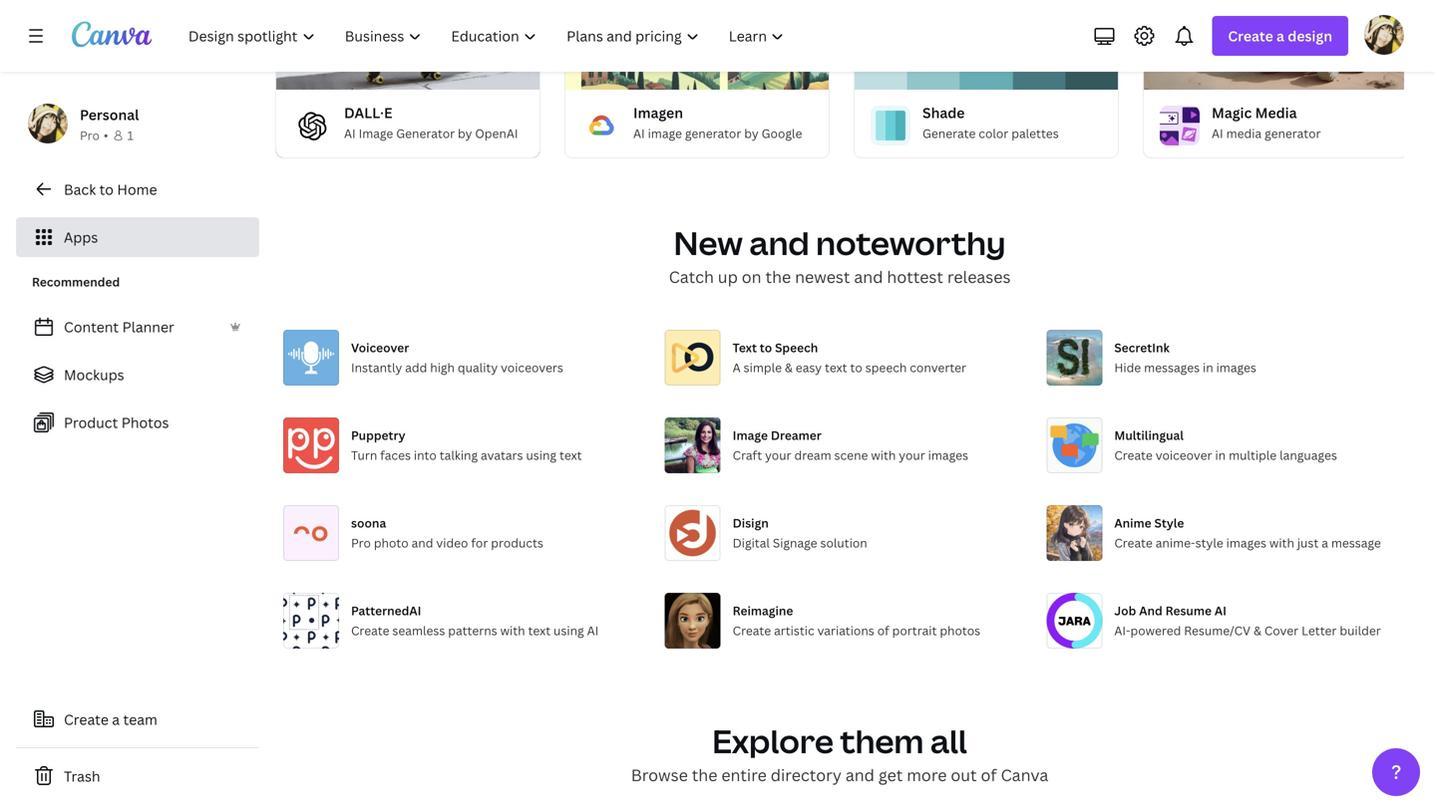 Task type: vqa. For each thing, say whether or not it's contained in the screenshot.


Task type: describe. For each thing, give the bounding box(es) containing it.
content planner link
[[16, 307, 259, 347]]

ai inside magic media ai media generator
[[1212, 125, 1223, 142]]

pro inside soona pro photo and video for products
[[351, 535, 371, 552]]

magic media image
[[1144, 0, 1407, 90]]

generator
[[396, 125, 455, 142]]

a inside anime style create anime-style images with just a message
[[1322, 535, 1328, 552]]

color
[[979, 125, 1009, 142]]

of inside explore them all browse the entire directory and get more out of canva
[[981, 765, 997, 786]]

0 vertical spatial imagen image
[[566, 0, 829, 90]]

text inside patternedai create seamless patterns with text using ai
[[528, 623, 551, 639]]

products
[[491, 535, 543, 552]]

resume/cv
[[1184, 623, 1251, 639]]

personal
[[80, 105, 139, 124]]

cover
[[1265, 623, 1299, 639]]

text for easy
[[825, 359, 847, 376]]

dreamer
[[771, 427, 822, 444]]

openai
[[475, 125, 518, 142]]

solution
[[820, 535, 868, 552]]

newest
[[795, 266, 850, 288]]

the inside explore them all browse the entire directory and get more out of canva
[[692, 765, 718, 786]]

the inside new and noteworthy catch up on the newest and hottest releases
[[766, 266, 791, 288]]

on
[[742, 266, 762, 288]]

images inside anime style create anime-style images with just a message
[[1226, 535, 1267, 552]]

ai inside the job and resume ai ai-powered resume/cv & cover letter builder
[[1215, 603, 1227, 619]]

and
[[1139, 603, 1163, 619]]

canva
[[1001, 765, 1049, 786]]

media
[[1255, 103, 1297, 122]]

recommended
[[32, 274, 120, 290]]

soona
[[351, 515, 386, 532]]

out
[[951, 765, 977, 786]]

shade image
[[855, 0, 1118, 90]]

entire
[[721, 765, 767, 786]]

job
[[1114, 603, 1136, 619]]

new
[[674, 221, 743, 265]]

message
[[1331, 535, 1381, 552]]

explore
[[712, 720, 834, 763]]

a for team
[[112, 711, 120, 730]]

releases
[[947, 266, 1011, 288]]

voiceover instantly add high quality voiceovers
[[351, 340, 563, 376]]

using for text
[[526, 447, 557, 464]]

photos
[[940, 623, 981, 639]]

craft
[[733, 447, 762, 464]]

1
[[127, 127, 134, 144]]

content
[[64, 318, 119, 337]]

design
[[1288, 26, 1333, 45]]

get
[[879, 765, 903, 786]]

top level navigation element
[[176, 16, 801, 56]]

catch
[[669, 266, 714, 288]]

builder
[[1340, 623, 1381, 639]]

dall·e
[[344, 103, 393, 122]]

secretink
[[1114, 340, 1170, 356]]

voiceover
[[351, 340, 409, 356]]

image dreamer craft your dream scene with your images
[[733, 427, 968, 464]]

artistic
[[774, 623, 815, 639]]

by for imagen
[[744, 125, 759, 142]]

1 vertical spatial imagen image
[[581, 106, 621, 146]]

and inside soona pro photo and video for products
[[412, 535, 433, 552]]

digital
[[733, 535, 770, 552]]

mockups
[[64, 366, 124, 385]]

image inside image dreamer craft your dream scene with your images
[[733, 427, 768, 444]]

new and noteworthy catch up on the newest and hottest releases
[[669, 221, 1011, 288]]

talking
[[440, 447, 478, 464]]

messages
[[1144, 359, 1200, 376]]

more
[[907, 765, 947, 786]]

create inside anime style create anime-style images with just a message
[[1114, 535, 1153, 552]]

add
[[405, 359, 427, 376]]

disign
[[733, 515, 769, 532]]

photo
[[374, 535, 409, 552]]

a
[[733, 359, 741, 376]]

hide
[[1114, 359, 1141, 376]]

and up on
[[749, 221, 810, 265]]

by for dall·e
[[458, 125, 472, 142]]

resume
[[1166, 603, 1212, 619]]

style
[[1155, 515, 1184, 532]]

shade
[[923, 103, 965, 122]]

magic media ai media generator
[[1212, 103, 1321, 142]]

up
[[718, 266, 738, 288]]

mockups link
[[16, 355, 259, 395]]

using for ai
[[554, 623, 584, 639]]

noteworthy
[[816, 221, 1006, 265]]

with inside patternedai create seamless patterns with text using ai
[[500, 623, 525, 639]]

voiceover
[[1156, 447, 1212, 464]]

generator inside imagen ai image generator by google
[[685, 125, 741, 142]]

converter
[[910, 359, 967, 376]]

puppetry turn faces into talking avatars using text
[[351, 427, 582, 464]]

and inside explore them all browse the entire directory and get more out of canva
[[846, 765, 875, 786]]

ai inside dall·e ai image generator by openai
[[344, 125, 356, 142]]

& inside the job and resume ai ai-powered resume/cv & cover letter builder
[[1254, 623, 1262, 639]]

variations
[[817, 623, 875, 639]]

speech
[[775, 340, 818, 356]]

of inside 'reimagine create artistic variations of portrait photos'
[[877, 623, 889, 639]]

in for images
[[1203, 359, 1214, 376]]

team
[[123, 711, 157, 730]]

dream
[[794, 447, 831, 464]]

a for design
[[1277, 26, 1285, 45]]

to for back
[[99, 180, 114, 199]]

disign digital signage solution
[[733, 515, 868, 552]]

patternedai create seamless patterns with text using ai
[[351, 603, 599, 639]]

1 your from the left
[[765, 447, 791, 464]]

2 vertical spatial to
[[850, 359, 863, 376]]

puppetry
[[351, 427, 405, 444]]

avatars
[[481, 447, 523, 464]]

anime style create anime-style images with just a message
[[1114, 515, 1381, 552]]

into
[[414, 447, 437, 464]]



Task type: locate. For each thing, give the bounding box(es) containing it.
text right easy
[[825, 359, 847, 376]]

image
[[648, 125, 682, 142]]

2 horizontal spatial with
[[1270, 535, 1295, 552]]

back to home link
[[16, 170, 259, 209]]

your down dreamer
[[765, 447, 791, 464]]

with
[[871, 447, 896, 464], [1270, 535, 1295, 552], [500, 623, 525, 639]]

by inside imagen ai image generator by google
[[744, 125, 759, 142]]

generate
[[923, 125, 976, 142]]

with for scene
[[871, 447, 896, 464]]

1 vertical spatial text
[[560, 447, 582, 464]]

1 vertical spatial the
[[692, 765, 718, 786]]

by
[[458, 125, 472, 142], [744, 125, 759, 142]]

& left easy
[[785, 359, 793, 376]]

ai
[[344, 125, 356, 142], [633, 125, 645, 142], [1212, 125, 1223, 142], [1215, 603, 1227, 619], [587, 623, 599, 639]]

create down multilingual
[[1114, 447, 1153, 464]]

2 generator from the left
[[1265, 125, 1321, 142]]

0 vertical spatial using
[[526, 447, 557, 464]]

dall·e image
[[276, 0, 540, 90], [292, 106, 332, 146]]

trash
[[64, 768, 100, 786]]

create down patternedai
[[351, 623, 389, 639]]

image up craft on the right
[[733, 427, 768, 444]]

with inside image dreamer craft your dream scene with your images
[[871, 447, 896, 464]]

media
[[1226, 125, 1262, 142]]

dall·e ai image generator by openai
[[344, 103, 518, 142]]

with left just
[[1270, 535, 1295, 552]]

content planner
[[64, 318, 174, 337]]

text right avatars
[[560, 447, 582, 464]]

ai inside patternedai create seamless patterns with text using ai
[[587, 623, 599, 639]]

imagen image up the 'imagen'
[[566, 0, 829, 90]]

using
[[526, 447, 557, 464], [554, 623, 584, 639]]

0 vertical spatial pro
[[80, 127, 100, 144]]

1 vertical spatial with
[[1270, 535, 1295, 552]]

google
[[762, 125, 802, 142]]

using inside puppetry turn faces into talking avatars using text
[[526, 447, 557, 464]]

imagen image left the 'imagen'
[[581, 106, 621, 146]]

0 horizontal spatial the
[[692, 765, 718, 786]]

text inside puppetry turn faces into talking avatars using text
[[560, 447, 582, 464]]

in inside the secretink hide messages in images
[[1203, 359, 1214, 376]]

pro down the soona
[[351, 535, 371, 552]]

shade image
[[871, 106, 911, 146]]

2 horizontal spatial to
[[850, 359, 863, 376]]

product photos
[[64, 413, 169, 432]]

1 vertical spatial to
[[760, 340, 772, 356]]

0 horizontal spatial text
[[528, 623, 551, 639]]

0 vertical spatial image
[[359, 125, 393, 142]]

dall·e image left dall·e
[[292, 106, 332, 146]]

•
[[104, 127, 108, 144]]

images down converter
[[928, 447, 968, 464]]

1 vertical spatial images
[[928, 447, 968, 464]]

for
[[471, 535, 488, 552]]

1 horizontal spatial your
[[899, 447, 925, 464]]

create down 'reimagine'
[[733, 623, 771, 639]]

a left design
[[1277, 26, 1285, 45]]

imagen
[[633, 103, 683, 122]]

anime-
[[1156, 535, 1196, 552]]

1 vertical spatial &
[[1254, 623, 1262, 639]]

0 horizontal spatial in
[[1203, 359, 1214, 376]]

to right back
[[99, 180, 114, 199]]

to for text
[[760, 340, 772, 356]]

0 vertical spatial dall·e image
[[276, 0, 540, 90]]

ai-
[[1114, 623, 1131, 639]]

a inside "button"
[[112, 711, 120, 730]]

0 vertical spatial with
[[871, 447, 896, 464]]

product
[[64, 413, 118, 432]]

product photos link
[[16, 403, 259, 443]]

a left team on the bottom left of the page
[[112, 711, 120, 730]]

text
[[733, 340, 757, 356]]

imagen image
[[566, 0, 829, 90], [581, 106, 621, 146]]

create inside "button"
[[64, 711, 109, 730]]

to left speech
[[850, 359, 863, 376]]

text for using
[[560, 447, 582, 464]]

turn
[[351, 447, 377, 464]]

1 horizontal spatial in
[[1215, 447, 1226, 464]]

and right newest
[[854, 266, 883, 288]]

with inside anime style create anime-style images with just a message
[[1270, 535, 1295, 552]]

instantly
[[351, 359, 402, 376]]

portrait
[[892, 623, 937, 639]]

1 horizontal spatial pro
[[351, 535, 371, 552]]

1 horizontal spatial text
[[560, 447, 582, 464]]

0 vertical spatial to
[[99, 180, 114, 199]]

0 horizontal spatial generator
[[685, 125, 741, 142]]

and left video
[[412, 535, 433, 552]]

soona pro photo and video for products
[[351, 515, 543, 552]]

secretink hide messages in images
[[1114, 340, 1257, 376]]

2 vertical spatial text
[[528, 623, 551, 639]]

create inside patternedai create seamless patterns with text using ai
[[351, 623, 389, 639]]

1 horizontal spatial &
[[1254, 623, 1262, 639]]

to up simple
[[760, 340, 772, 356]]

the left entire
[[692, 765, 718, 786]]

0 vertical spatial of
[[877, 623, 889, 639]]

your
[[765, 447, 791, 464], [899, 447, 925, 464]]

create inside 'reimagine create artistic variations of portrait photos'
[[733, 623, 771, 639]]

the right on
[[766, 266, 791, 288]]

directory
[[771, 765, 842, 786]]

pro
[[80, 127, 100, 144], [351, 535, 371, 552]]

by inside dall·e ai image generator by openai
[[458, 125, 472, 142]]

by left google
[[744, 125, 759, 142]]

list
[[16, 307, 259, 443]]

2 horizontal spatial text
[[825, 359, 847, 376]]

of left portrait
[[877, 623, 889, 639]]

palettes
[[1012, 125, 1059, 142]]

1 vertical spatial a
[[1322, 535, 1328, 552]]

create inside the multilingual create voiceover in multiple languages
[[1114, 447, 1153, 464]]

by left openai
[[458, 125, 472, 142]]

shade generate color palettes
[[923, 103, 1059, 142]]

a inside 'dropdown button'
[[1277, 26, 1285, 45]]

pro left •
[[80, 127, 100, 144]]

multiple
[[1229, 447, 1277, 464]]

and left get
[[846, 765, 875, 786]]

your right the scene
[[899, 447, 925, 464]]

voiceovers
[[501, 359, 563, 376]]

1 horizontal spatial generator
[[1265, 125, 1321, 142]]

1 horizontal spatial image
[[733, 427, 768, 444]]

1 vertical spatial in
[[1215, 447, 1226, 464]]

high
[[430, 359, 455, 376]]

of right 'out' on the right bottom
[[981, 765, 997, 786]]

create down the anime
[[1114, 535, 1153, 552]]

1 horizontal spatial of
[[981, 765, 997, 786]]

create left design
[[1228, 26, 1273, 45]]

photos
[[121, 413, 169, 432]]

in left multiple
[[1215, 447, 1226, 464]]

using right the patterns
[[554, 623, 584, 639]]

in
[[1203, 359, 1214, 376], [1215, 447, 1226, 464]]

text
[[825, 359, 847, 376], [560, 447, 582, 464], [528, 623, 551, 639]]

generator inside magic media ai media generator
[[1265, 125, 1321, 142]]

0 horizontal spatial to
[[99, 180, 114, 199]]

generator down media
[[1265, 125, 1321, 142]]

images inside the secretink hide messages in images
[[1216, 359, 1257, 376]]

& left cover
[[1254, 623, 1262, 639]]

just
[[1297, 535, 1319, 552]]

anime
[[1114, 515, 1152, 532]]

in for multiple
[[1215, 447, 1226, 464]]

generator right image
[[685, 125, 741, 142]]

text to speech a simple & easy text to speech converter
[[733, 340, 967, 376]]

0 horizontal spatial of
[[877, 623, 889, 639]]

images right messages
[[1216, 359, 1257, 376]]

1 vertical spatial image
[[733, 427, 768, 444]]

2 vertical spatial images
[[1226, 535, 1267, 552]]

all
[[930, 720, 967, 763]]

text right the patterns
[[528, 623, 551, 639]]

in right messages
[[1203, 359, 1214, 376]]

0 horizontal spatial pro
[[80, 127, 100, 144]]

powered
[[1131, 623, 1181, 639]]

2 vertical spatial a
[[112, 711, 120, 730]]

reimagine
[[733, 603, 793, 619]]

text inside text to speech a simple & easy text to speech converter
[[825, 359, 847, 376]]

apps link
[[16, 217, 259, 257]]

ai inside imagen ai image generator by google
[[633, 125, 645, 142]]

back to home
[[64, 180, 157, 199]]

simple
[[744, 359, 782, 376]]

with right the scene
[[871, 447, 896, 464]]

back
[[64, 180, 96, 199]]

seamless
[[392, 623, 445, 639]]

easy
[[796, 359, 822, 376]]

1 horizontal spatial with
[[871, 447, 896, 464]]

0 vertical spatial in
[[1203, 359, 1214, 376]]

dall·e image up dall·e
[[276, 0, 540, 90]]

create left team on the bottom left of the page
[[64, 711, 109, 730]]

0 vertical spatial the
[[766, 266, 791, 288]]

browse
[[631, 765, 688, 786]]

1 generator from the left
[[685, 125, 741, 142]]

in inside the multilingual create voiceover in multiple languages
[[1215, 447, 1226, 464]]

with right the patterns
[[500, 623, 525, 639]]

a
[[1277, 26, 1285, 45], [1322, 535, 1328, 552], [112, 711, 120, 730]]

0 horizontal spatial with
[[500, 623, 525, 639]]

reimagine create artistic variations of portrait photos
[[733, 603, 981, 639]]

0 vertical spatial text
[[825, 359, 847, 376]]

home
[[117, 180, 157, 199]]

create a design button
[[1212, 16, 1349, 56]]

of
[[877, 623, 889, 639], [981, 765, 997, 786]]

multilingual create voiceover in multiple languages
[[1114, 427, 1337, 464]]

imagen ai image generator by google
[[633, 103, 802, 142]]

2 horizontal spatial a
[[1322, 535, 1328, 552]]

& inside text to speech a simple & easy text to speech converter
[[785, 359, 793, 376]]

1 horizontal spatial a
[[1277, 26, 1285, 45]]

0 horizontal spatial &
[[785, 359, 793, 376]]

faces
[[380, 447, 411, 464]]

create a team button
[[16, 700, 259, 740]]

list containing content planner
[[16, 307, 259, 443]]

1 horizontal spatial to
[[760, 340, 772, 356]]

0 horizontal spatial image
[[359, 125, 393, 142]]

0 horizontal spatial by
[[458, 125, 472, 142]]

1 horizontal spatial the
[[766, 266, 791, 288]]

1 vertical spatial dall·e image
[[292, 106, 332, 146]]

2 vertical spatial with
[[500, 623, 525, 639]]

using right avatars
[[526, 447, 557, 464]]

to
[[99, 180, 114, 199], [760, 340, 772, 356], [850, 359, 863, 376]]

a right just
[[1322, 535, 1328, 552]]

job and resume ai ai-powered resume/cv & cover letter builder
[[1114, 603, 1381, 639]]

explore them all browse the entire directory and get more out of canva
[[631, 720, 1049, 786]]

1 vertical spatial pro
[[351, 535, 371, 552]]

image inside dall·e ai image generator by openai
[[359, 125, 393, 142]]

create a design
[[1228, 26, 1333, 45]]

create a team
[[64, 711, 157, 730]]

1 horizontal spatial by
[[744, 125, 759, 142]]

0 vertical spatial images
[[1216, 359, 1257, 376]]

0 vertical spatial &
[[785, 359, 793, 376]]

magic media image
[[1160, 106, 1200, 146]]

0 vertical spatial a
[[1277, 26, 1285, 45]]

patternedai
[[351, 603, 421, 619]]

image down dall·e
[[359, 125, 393, 142]]

patterns
[[448, 623, 497, 639]]

images inside image dreamer craft your dream scene with your images
[[928, 447, 968, 464]]

2 your from the left
[[899, 447, 925, 464]]

with for images
[[1270, 535, 1295, 552]]

planner
[[122, 318, 174, 337]]

create inside 'dropdown button'
[[1228, 26, 1273, 45]]

using inside patternedai create seamless patterns with text using ai
[[554, 623, 584, 639]]

1 vertical spatial of
[[981, 765, 997, 786]]

0 horizontal spatial a
[[112, 711, 120, 730]]

0 horizontal spatial your
[[765, 447, 791, 464]]

2 by from the left
[[744, 125, 759, 142]]

images right style
[[1226, 535, 1267, 552]]

1 vertical spatial using
[[554, 623, 584, 639]]

languages
[[1280, 447, 1337, 464]]

stephanie aranda image
[[1364, 15, 1404, 55]]

1 by from the left
[[458, 125, 472, 142]]



